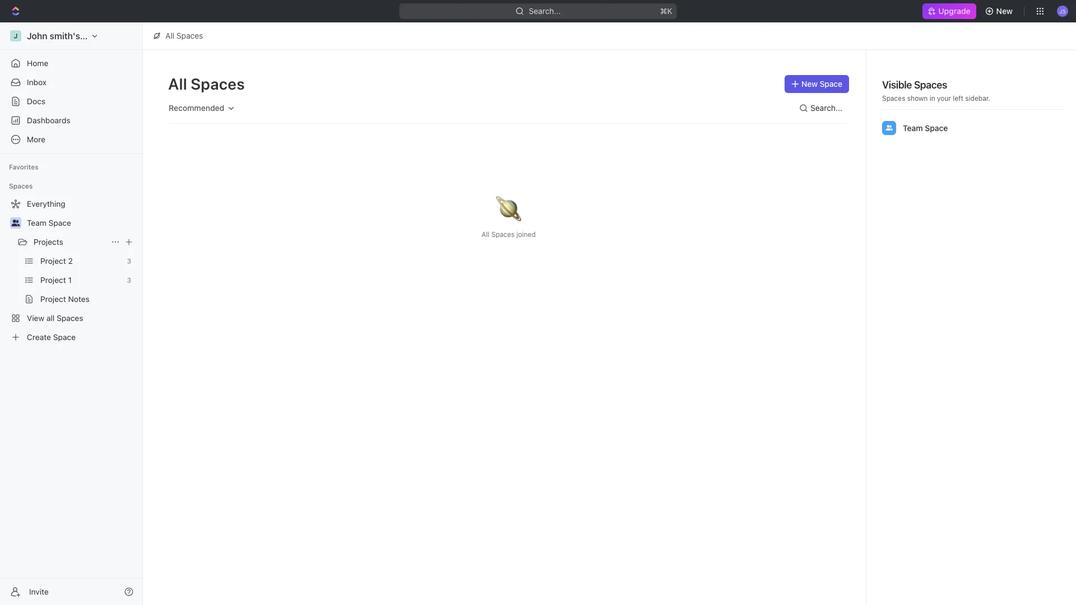 Task type: locate. For each thing, give the bounding box(es) containing it.
docs link
[[4, 92, 138, 110]]

search...
[[529, 6, 561, 16], [811, 103, 842, 113]]

create
[[27, 333, 51, 342]]

spaces
[[176, 31, 203, 40], [191, 74, 245, 93], [914, 78, 947, 91], [882, 94, 905, 102], [9, 182, 33, 190], [491, 230, 515, 238], [57, 314, 83, 323]]

docs
[[27, 97, 45, 106]]

space up "search..." button
[[820, 79, 842, 89]]

1 horizontal spatial new
[[996, 6, 1013, 16]]

0 vertical spatial project
[[40, 256, 66, 266]]

project for project notes
[[40, 295, 66, 304]]

tree inside sidebar navigation
[[4, 195, 138, 346]]

2 vertical spatial project
[[40, 295, 66, 304]]

2 3 from the top
[[127, 276, 131, 284]]

project
[[40, 256, 66, 266], [40, 275, 66, 285], [40, 295, 66, 304]]

project left 2
[[40, 256, 66, 266]]

0 vertical spatial new
[[996, 6, 1013, 16]]

shown
[[907, 94, 928, 102]]

more
[[27, 135, 45, 144]]

view all spaces
[[27, 314, 83, 323]]

team space down in
[[903, 123, 948, 133]]

space down in
[[925, 123, 948, 133]]

new
[[996, 6, 1013, 16], [802, 79, 818, 89]]

3 project from the top
[[40, 295, 66, 304]]

0 vertical spatial search...
[[529, 6, 561, 16]]

1 vertical spatial project
[[40, 275, 66, 285]]

space down view all spaces link
[[53, 333, 76, 342]]

dashboards link
[[4, 112, 138, 129]]

team right user group image
[[27, 218, 46, 228]]

projects link
[[34, 233, 106, 251]]

0 horizontal spatial new
[[802, 79, 818, 89]]

create space link
[[4, 328, 136, 346]]

everything
[[27, 199, 65, 209]]

1 3 from the top
[[127, 257, 131, 265]]

team right user group icon
[[903, 123, 923, 133]]

3 right project 2 link
[[127, 257, 131, 265]]

tree containing everything
[[4, 195, 138, 346]]

0 horizontal spatial team
[[27, 218, 46, 228]]

left
[[953, 94, 963, 102]]

team space link
[[27, 214, 136, 232]]

new space button
[[785, 75, 849, 93]]

visible
[[882, 78, 912, 91]]

0 vertical spatial 3
[[127, 257, 131, 265]]

search... button
[[795, 99, 849, 117]]

project for project 1
[[40, 275, 66, 285]]

your
[[937, 94, 951, 102]]

team
[[903, 123, 923, 133], [27, 218, 46, 228]]

0 vertical spatial team
[[903, 123, 923, 133]]

space
[[820, 79, 842, 89], [925, 123, 948, 133], [49, 218, 71, 228], [53, 333, 76, 342]]

new inside button
[[996, 6, 1013, 16]]

tree
[[4, 195, 138, 346]]

project up view all spaces
[[40, 295, 66, 304]]

new for new space
[[802, 79, 818, 89]]

1 vertical spatial all
[[168, 74, 187, 93]]

3 up project notes link
[[127, 276, 131, 284]]

new for new
[[996, 6, 1013, 16]]

1 vertical spatial team space
[[27, 218, 71, 228]]

1 vertical spatial search...
[[811, 103, 842, 113]]

space down 'everything' link
[[49, 218, 71, 228]]

workspace
[[82, 31, 129, 41]]

1 horizontal spatial search...
[[811, 103, 842, 113]]

new inside button
[[802, 79, 818, 89]]

view
[[27, 314, 44, 323]]

team space
[[903, 123, 948, 133], [27, 218, 71, 228]]

1 horizontal spatial team space
[[903, 123, 948, 133]]

0 vertical spatial all
[[165, 31, 174, 40]]

notes
[[68, 295, 90, 304]]

0 vertical spatial team space
[[903, 123, 948, 133]]

all spaces
[[165, 31, 203, 40], [168, 74, 245, 93]]

sidebar navigation
[[0, 22, 145, 605]]

recommended
[[169, 103, 224, 113]]

3
[[127, 257, 131, 265], [127, 276, 131, 284]]

1 vertical spatial team
[[27, 218, 46, 228]]

all
[[165, 31, 174, 40], [168, 74, 187, 93], [482, 230, 490, 238]]

smith's
[[50, 31, 80, 41]]

project left 1
[[40, 275, 66, 285]]

3 for 1
[[127, 276, 131, 284]]

2 project from the top
[[40, 275, 66, 285]]

1 vertical spatial 3
[[127, 276, 131, 284]]

1 horizontal spatial team
[[903, 123, 923, 133]]

team space up projects
[[27, 218, 71, 228]]

0 horizontal spatial team space
[[27, 218, 71, 228]]

1
[[68, 275, 72, 285]]

john smith's workspace
[[27, 31, 129, 41]]

1 project from the top
[[40, 256, 66, 266]]

0 vertical spatial all spaces
[[165, 31, 203, 40]]

new up "search..." button
[[802, 79, 818, 89]]

new right the upgrade
[[996, 6, 1013, 16]]

2 vertical spatial all
[[482, 230, 490, 238]]

1 vertical spatial new
[[802, 79, 818, 89]]



Task type: describe. For each thing, give the bounding box(es) containing it.
1 vertical spatial all spaces
[[168, 74, 245, 93]]

search... inside button
[[811, 103, 842, 113]]

favorites button
[[4, 160, 43, 174]]

user group image
[[886, 125, 893, 131]]

user group image
[[11, 220, 20, 226]]

upgrade link
[[923, 3, 976, 19]]

team space inside tree
[[27, 218, 71, 228]]

space inside button
[[820, 79, 842, 89]]

spaces inside tree
[[57, 314, 83, 323]]

js
[[1059, 8, 1066, 14]]

recommended button
[[164, 99, 241, 118]]

sidebar.
[[965, 94, 990, 102]]

create space
[[27, 333, 76, 342]]

project for project 2
[[40, 256, 66, 266]]

2
[[68, 256, 73, 266]]

projects
[[34, 237, 63, 247]]

visible spaces spaces shown in your left sidebar.
[[882, 78, 990, 102]]

new button
[[981, 2, 1020, 20]]

invite
[[29, 587, 49, 597]]

new space
[[802, 79, 842, 89]]

all
[[46, 314, 55, 323]]

more button
[[4, 131, 138, 149]]

home
[[27, 59, 48, 68]]

⌘k
[[660, 6, 672, 16]]

project 2
[[40, 256, 73, 266]]

in
[[930, 94, 935, 102]]

upgrade
[[938, 6, 971, 16]]

everything link
[[4, 195, 136, 213]]

project notes link
[[40, 290, 136, 308]]

project 1
[[40, 275, 72, 285]]

j
[[14, 32, 18, 40]]

view all spaces link
[[4, 309, 136, 327]]

favorites
[[9, 163, 39, 171]]

inbox link
[[4, 73, 138, 91]]

js button
[[1054, 2, 1072, 20]]

0 horizontal spatial search...
[[529, 6, 561, 16]]

all spaces joined
[[482, 230, 536, 238]]

3 for 2
[[127, 257, 131, 265]]

dashboards
[[27, 116, 70, 125]]

john
[[27, 31, 47, 41]]

inbox
[[27, 78, 47, 87]]

john smith's workspace, , element
[[10, 30, 21, 41]]

project 1 link
[[40, 271, 122, 289]]

home link
[[4, 54, 138, 72]]

project notes
[[40, 295, 90, 304]]

joined
[[517, 230, 536, 238]]

project 2 link
[[40, 252, 122, 270]]

team inside sidebar navigation
[[27, 218, 46, 228]]



Task type: vqa. For each thing, say whether or not it's contained in the screenshot.
the left 'Team Space'
yes



